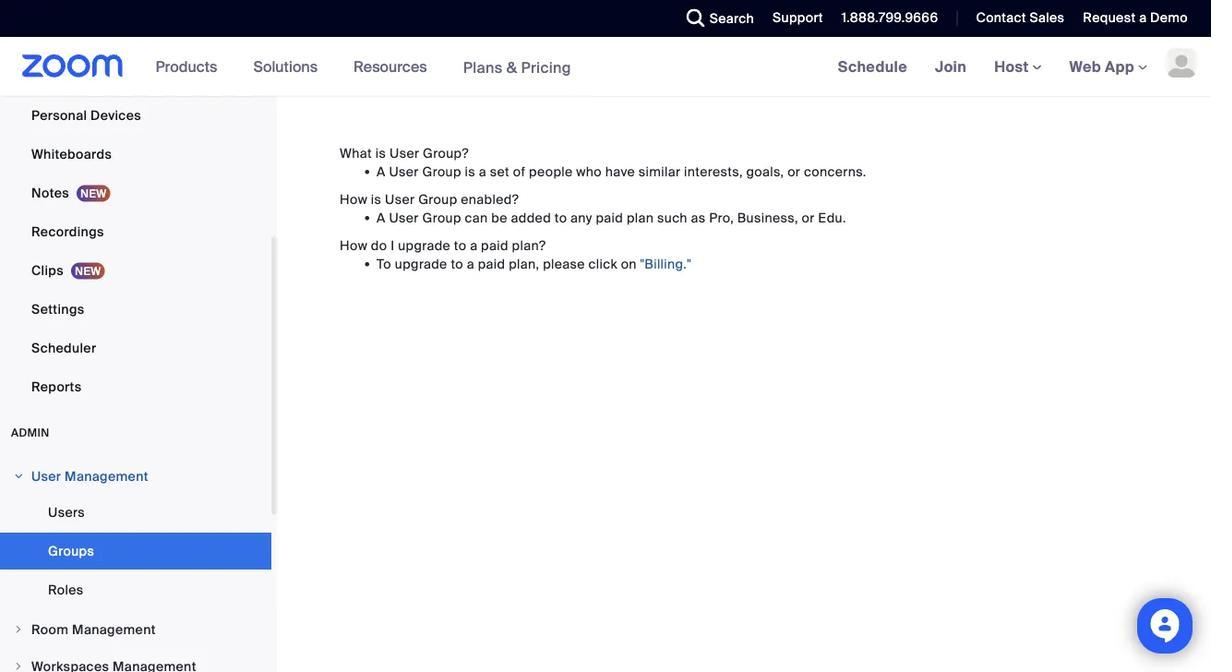 Task type: describe. For each thing, give the bounding box(es) containing it.
2 right image from the top
[[13, 661, 24, 672]]

group inside what is user group? a user group is a set of people who have similar interests, goals, or concerns.
[[423, 163, 462, 180]]

enabled?
[[461, 191, 519, 208]]

clips link
[[0, 252, 272, 289]]

1.888.799.9666
[[842, 9, 939, 26]]

solutions
[[253, 57, 318, 76]]

1 vertical spatial to
[[454, 237, 467, 254]]

1 vertical spatial upgrade
[[395, 255, 448, 272]]

i
[[391, 237, 395, 254]]

products
[[156, 57, 217, 76]]

request a demo
[[1084, 9, 1189, 26]]

1 vertical spatial paid
[[481, 237, 509, 254]]

personal
[[31, 107, 87, 124]]

personal menu menu
[[0, 0, 272, 407]]

is for a
[[376, 145, 386, 162]]

support
[[773, 9, 824, 26]]

how is user group enabled? a user group can be added to any paid plan such as pro, business, or edu.
[[340, 191, 847, 226]]

products button
[[156, 37, 226, 96]]

recordings link
[[0, 213, 272, 250]]

on
[[621, 255, 637, 272]]

web
[[1070, 57, 1102, 76]]

web app button
[[1070, 57, 1148, 76]]

what
[[340, 145, 372, 162]]

profile picture image
[[1167, 48, 1197, 78]]

users link
[[0, 494, 272, 531]]

click
[[589, 255, 618, 272]]

notes link
[[0, 175, 272, 212]]

a inside what is user group? a user group is a set of people who have similar interests, goals, or concerns.
[[479, 163, 487, 180]]

goals,
[[747, 163, 785, 180]]

plan?
[[512, 237, 546, 254]]

how for how do i upgrade to a paid plan? to upgrade to a paid plan, please click on "billing."
[[340, 237, 368, 254]]

user management
[[31, 468, 149, 485]]

is for enabled?
[[371, 191, 382, 208]]

edu.
[[819, 209, 847, 226]]

room management menu item
[[0, 612, 272, 647]]

can
[[465, 209, 488, 226]]

personal devices link
[[0, 97, 272, 134]]

users
[[48, 504, 85, 521]]

do
[[371, 237, 387, 254]]

2 vertical spatial to
[[451, 255, 464, 272]]

schedule
[[838, 57, 908, 76]]

contact
[[977, 9, 1027, 26]]

how do i upgrade to a paid plan? to upgrade to a paid plan, please click on "billing."
[[340, 237, 692, 272]]

"billing."
[[641, 255, 692, 272]]

pro,
[[710, 209, 734, 226]]

settings link
[[0, 291, 272, 328]]

whiteboards link
[[0, 136, 272, 173]]

resources
[[354, 57, 427, 76]]

any
[[571, 209, 593, 226]]

people
[[529, 163, 573, 180]]

0 vertical spatial upgrade
[[398, 237, 451, 254]]

2 vertical spatial paid
[[478, 255, 506, 272]]

roles link
[[0, 572, 272, 609]]

&
[[507, 57, 518, 77]]

1 vertical spatial group
[[419, 191, 458, 208]]

schedule link
[[824, 37, 922, 96]]

room
[[31, 621, 69, 638]]

have
[[606, 163, 635, 180]]

"billing." link
[[641, 255, 692, 272]]

app
[[1106, 57, 1135, 76]]

pricing
[[521, 57, 572, 77]]

a inside how is user group enabled? a user group can be added to any paid plan such as pro, business, or edu.
[[377, 209, 386, 226]]

such
[[658, 209, 688, 226]]

settings
[[31, 301, 85, 318]]

scheduler
[[31, 339, 96, 357]]

resources button
[[354, 37, 436, 96]]

demo
[[1151, 9, 1189, 26]]

plans & pricing
[[463, 57, 572, 77]]

set
[[490, 163, 510, 180]]

as
[[691, 209, 706, 226]]

admin menu menu
[[0, 459, 272, 672]]

notes
[[31, 184, 69, 201]]

or inside how is user group enabled? a user group can be added to any paid plan such as pro, business, or edu.
[[802, 209, 815, 226]]



Task type: vqa. For each thing, say whether or not it's contained in the screenshot.
Contact Sales link
yes



Task type: locate. For each thing, give the bounding box(es) containing it.
upgrade right the to
[[395, 255, 448, 272]]

recordings
[[31, 223, 104, 240]]

please
[[543, 255, 585, 272]]

join
[[936, 57, 967, 76]]

user management menu
[[0, 494, 272, 610]]

1.888.799.9666 button
[[828, 0, 943, 37], [842, 9, 939, 26]]

0 vertical spatial or
[[788, 163, 801, 180]]

right image
[[13, 624, 24, 635]]

management
[[65, 468, 149, 485], [72, 621, 156, 638]]

reports
[[31, 378, 82, 395]]

paid
[[596, 209, 624, 226], [481, 237, 509, 254], [478, 255, 506, 272]]

banner containing products
[[0, 37, 1212, 97]]

1 vertical spatial or
[[802, 209, 815, 226]]

request a demo link
[[1070, 0, 1212, 37], [1084, 9, 1189, 26]]

0 vertical spatial right image
[[13, 471, 24, 482]]

0 vertical spatial group
[[423, 163, 462, 180]]

paid right any
[[596, 209, 624, 226]]

management for room management
[[72, 621, 156, 638]]

admin
[[11, 426, 50, 440]]

reports link
[[0, 369, 272, 405]]

how inside how do i upgrade to a paid plan? to upgrade to a paid plan, please click on "billing."
[[340, 237, 368, 254]]

menu item
[[0, 649, 272, 672]]

how down "what"
[[340, 191, 368, 208]]

1.888.799.9666 button up schedule
[[828, 0, 943, 37]]

management up users link
[[65, 468, 149, 485]]

of
[[513, 163, 526, 180]]

to left plan,
[[451, 255, 464, 272]]

or left edu.
[[802, 209, 815, 226]]

support link
[[759, 0, 828, 37], [773, 9, 824, 26]]

1 horizontal spatial or
[[802, 209, 815, 226]]

is inside how is user group enabled? a user group can be added to any paid plan such as pro, business, or edu.
[[371, 191, 382, 208]]

right image down right image
[[13, 661, 24, 672]]

contact sales
[[977, 9, 1065, 26]]

0 vertical spatial to
[[555, 209, 567, 226]]

paid down be
[[481, 237, 509, 254]]

side navigation navigation
[[0, 0, 277, 672]]

1 vertical spatial is
[[465, 163, 476, 180]]

solutions button
[[253, 37, 326, 96]]

business,
[[738, 209, 799, 226]]

1 vertical spatial a
[[377, 209, 386, 226]]

join link
[[922, 37, 981, 96]]

zoom logo image
[[22, 54, 123, 78]]

1 vertical spatial right image
[[13, 661, 24, 672]]

plan,
[[509, 255, 540, 272]]

upgrade
[[398, 237, 451, 254], [395, 255, 448, 272]]

paid left plan,
[[478, 255, 506, 272]]

a
[[377, 163, 386, 180], [377, 209, 386, 226]]

is up 'do'
[[371, 191, 382, 208]]

management for user management
[[65, 468, 149, 485]]

how left 'do'
[[340, 237, 368, 254]]

to
[[377, 255, 392, 272]]

groups link
[[0, 533, 272, 570]]

scheduler link
[[0, 330, 272, 367]]

a inside what is user group? a user group is a set of people who have similar interests, goals, or concerns.
[[377, 163, 386, 180]]

user
[[390, 145, 420, 162], [389, 163, 419, 180], [385, 191, 415, 208], [389, 209, 419, 226], [31, 468, 61, 485]]

search button
[[673, 0, 759, 37]]

contact sales link
[[963, 0, 1070, 37], [977, 9, 1065, 26]]

paid inside how is user group enabled? a user group can be added to any paid plan such as pro, business, or edu.
[[596, 209, 624, 226]]

1 vertical spatial management
[[72, 621, 156, 638]]

1.888.799.9666 button up schedule "link"
[[842, 9, 939, 26]]

user management menu item
[[0, 459, 272, 494]]

0 vertical spatial paid
[[596, 209, 624, 226]]

whiteboards
[[31, 145, 112, 163]]

management down roles link
[[72, 621, 156, 638]]

1 a from the top
[[377, 163, 386, 180]]

what is user group? a user group is a set of people who have similar interests, goals, or concerns.
[[340, 145, 867, 180]]

to inside how is user group enabled? a user group can be added to any paid plan such as pro, business, or edu.
[[555, 209, 567, 226]]

interests,
[[684, 163, 743, 180]]

similar
[[639, 163, 681, 180]]

how inside how is user group enabled? a user group can be added to any paid plan such as pro, business, or edu.
[[340, 191, 368, 208]]

2 a from the top
[[377, 209, 386, 226]]

right image
[[13, 471, 24, 482], [13, 661, 24, 672]]

request
[[1084, 9, 1136, 26]]

to down can
[[454, 237, 467, 254]]

right image inside user management menu item
[[13, 471, 24, 482]]

is left set
[[465, 163, 476, 180]]

or inside what is user group? a user group is a set of people who have similar interests, goals, or concerns.
[[788, 163, 801, 180]]

1 vertical spatial how
[[340, 237, 368, 254]]

0 vertical spatial a
[[377, 163, 386, 180]]

added
[[511, 209, 551, 226]]

0 vertical spatial how
[[340, 191, 368, 208]]

0 vertical spatial is
[[376, 145, 386, 162]]

to left any
[[555, 209, 567, 226]]

upgrade right i
[[398, 237, 451, 254]]

0 vertical spatial management
[[65, 468, 149, 485]]

group
[[423, 163, 462, 180], [419, 191, 458, 208], [423, 209, 462, 226]]

clips
[[31, 262, 64, 279]]

2 vertical spatial is
[[371, 191, 382, 208]]

right image down admin
[[13, 471, 24, 482]]

who
[[577, 163, 602, 180]]

group?
[[423, 145, 469, 162]]

search
[[710, 10, 755, 27]]

or right goals,
[[788, 163, 801, 180]]

roles
[[48, 581, 84, 598]]

devices
[[91, 107, 141, 124]]

a
[[1140, 9, 1147, 26], [479, 163, 487, 180], [470, 237, 478, 254], [467, 255, 475, 272]]

room management
[[31, 621, 156, 638]]

personal devices
[[31, 107, 141, 124]]

2 how from the top
[[340, 237, 368, 254]]

1 right image from the top
[[13, 471, 24, 482]]

groups
[[48, 543, 94, 560]]

product information navigation
[[142, 37, 585, 97]]

or
[[788, 163, 801, 180], [802, 209, 815, 226]]

1 how from the top
[[340, 191, 368, 208]]

web app
[[1070, 57, 1135, 76]]

meetings navigation
[[824, 37, 1212, 97]]

0 horizontal spatial or
[[788, 163, 801, 180]]

sales
[[1030, 9, 1065, 26]]

how for how is user group enabled? a user group can be added to any paid plan such as pro, business, or edu.
[[340, 191, 368, 208]]

plans
[[463, 57, 503, 77]]

concerns.
[[804, 163, 867, 180]]

2 vertical spatial group
[[423, 209, 462, 226]]

is right "what"
[[376, 145, 386, 162]]

to
[[555, 209, 567, 226], [454, 237, 467, 254], [451, 255, 464, 272]]

host
[[995, 57, 1033, 76]]

banner
[[0, 37, 1212, 97]]

host button
[[995, 57, 1042, 76]]

user inside menu item
[[31, 468, 61, 485]]

how
[[340, 191, 368, 208], [340, 237, 368, 254]]

be
[[492, 209, 508, 226]]

plan
[[627, 209, 654, 226]]



